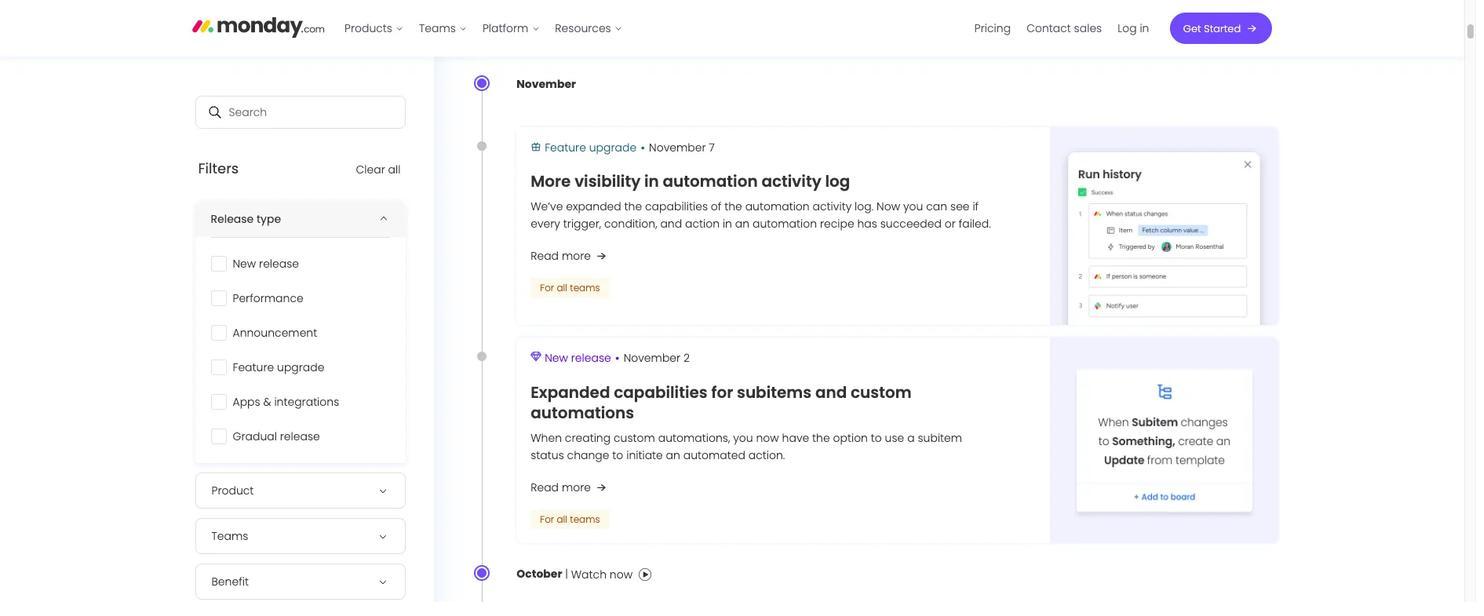 Task type: vqa. For each thing, say whether or not it's contained in the screenshot.
right our
no



Task type: describe. For each thing, give the bounding box(es) containing it.
products
[[345, 20, 393, 36]]

0 vertical spatial activity
[[762, 171, 822, 192]]

read more for automations
[[531, 479, 591, 495]]

for for we've
[[540, 281, 554, 295]]

|
[[562, 566, 571, 582]]

& inside apps & integrations option
[[264, 394, 272, 410]]

announcement option
[[202, 319, 400, 347]]

now inside expanded capabilities for subitems and custom automations when creating custom automations, you now have the option to use a subitem status change to initiate an automated action.
[[756, 430, 779, 446]]

action.
[[749, 447, 785, 463]]

see
[[951, 199, 970, 214]]

october
[[517, 566, 562, 582]]

clear
[[356, 162, 386, 177]]

teams for we've
[[570, 281, 600, 295]]

benefit button
[[195, 564, 406, 600]]

resources link
[[548, 16, 631, 41]]

can
[[927, 199, 948, 214]]

more for automations
[[562, 479, 591, 495]]

new release
[[233, 256, 300, 272]]

read for automations
[[531, 479, 559, 495]]

upgrade for feature upgrade • november 7
[[589, 140, 637, 155]]

contact
[[1027, 20, 1072, 36]]

every
[[531, 216, 561, 232]]

condition,
[[605, 216, 658, 232]]

log
[[825, 171, 851, 192]]

announcement
[[233, 325, 318, 341]]

releases
[[603, 12, 685, 38]]

watch now link
[[571, 562, 652, 588]]

type
[[257, 211, 282, 227]]

all for expanded
[[557, 512, 568, 526]]

use
[[885, 430, 905, 446]]

0 horizontal spatial in
[[645, 171, 659, 192]]

release type button
[[195, 201, 406, 237]]

log.
[[855, 199, 874, 214]]

gradual release option
[[202, 422, 400, 451]]

capabilities inside more visibility in automation activity log we've expanded the capabilities of the automation activity log. now you can see if every trigger, condition, and action in an automation recipe has succeeded or failed.
[[645, 199, 708, 214]]

1 vertical spatial activity
[[813, 199, 852, 214]]

get
[[1184, 21, 1202, 36]]

teams link
[[412, 16, 475, 41]]

gradual
[[233, 429, 277, 444]]

november for capabilities
[[624, 350, 681, 366]]

get started button
[[1171, 13, 1273, 44]]

of
[[711, 199, 722, 214]]

a
[[908, 430, 915, 446]]

new for new release
[[233, 256, 257, 272]]

2 vertical spatial in
[[723, 216, 732, 232]]

2 vertical spatial automation
[[753, 216, 817, 232]]

you inside expanded capabilities for subitems and custom automations when creating custom automations, you now have the option to use a subitem status change to initiate an automated action.
[[733, 430, 753, 446]]

change
[[567, 447, 610, 463]]

capabilities inside expanded capabilities for subitems and custom automations when creating custom automations, you now have the option to use a subitem status change to initiate an automated action.
[[614, 381, 708, 403]]

0 vertical spatial november
[[517, 76, 576, 92]]

action
[[685, 216, 720, 232]]

performance option
[[202, 284, 400, 313]]

gradual release
[[233, 429, 321, 444]]

visibility
[[575, 171, 641, 192]]

read more link for we've
[[531, 247, 610, 265]]

product button
[[195, 473, 406, 509]]

all
[[474, 12, 495, 38]]

all for more
[[557, 281, 568, 295]]

in inside "link"
[[1141, 20, 1150, 36]]

1 vertical spatial automation
[[746, 199, 810, 214]]

trigger,
[[564, 216, 601, 232]]

status
[[531, 447, 564, 463]]

watch now button
[[571, 562, 652, 588]]

apps & integrations option
[[202, 388, 400, 416]]

have
[[782, 430, 810, 446]]

option
[[833, 430, 868, 446]]

for for automations
[[540, 512, 554, 526]]

the inside expanded capabilities for subitems and custom automations when creating custom automations, you now have the option to use a subitem status change to initiate an automated action.
[[813, 430, 830, 446]]

list containing pricing
[[967, 0, 1158, 57]]

has
[[858, 216, 878, 232]]

watch now
[[571, 567, 633, 583]]

an inside expanded capabilities for subitems and custom automations when creating custom automations, you now have the option to use a subitem status change to initiate an automated action.
[[666, 447, 681, 463]]

for all teams for we've
[[540, 281, 600, 295]]

release
[[211, 211, 254, 227]]

apps & integrations
[[233, 394, 340, 410]]

read more link for automations
[[531, 478, 610, 497]]

teams for automations
[[570, 512, 600, 526]]

expanded
[[566, 199, 622, 214]]

feature for feature upgrade • november 7
[[545, 140, 586, 155]]

list containing products
[[337, 0, 631, 57]]

release for gradual release
[[280, 429, 321, 444]]

more for we've
[[562, 248, 591, 264]]

7
[[709, 140, 715, 155]]

main element
[[337, 0, 1273, 57]]

filters
[[199, 159, 239, 178]]

teams for teams popup button
[[212, 528, 249, 544]]

feature release icon image
[[531, 352, 542, 362]]

now
[[877, 199, 901, 214]]

log in link
[[1111, 16, 1158, 41]]

0 vertical spatial automation
[[663, 171, 758, 192]]

0 horizontal spatial custom
[[614, 430, 655, 446]]

2
[[684, 350, 690, 366]]

feature upgrade option
[[202, 353, 400, 382]]

0 vertical spatial all
[[389, 162, 401, 177]]

now inside button
[[610, 567, 633, 583]]

pricing link
[[967, 16, 1019, 41]]

and inside more visibility in automation activity log we've expanded the capabilities of the automation activity log. now you can see if every trigger, condition, and action in an automation recipe has succeeded or failed.
[[661, 216, 682, 232]]

succeeded
[[881, 216, 942, 232]]

automations
[[531, 402, 635, 424]]

0 horizontal spatial the
[[625, 199, 642, 214]]



Task type: locate. For each thing, give the bounding box(es) containing it.
1 horizontal spatial list
[[967, 0, 1158, 57]]

release up performance at the left
[[259, 256, 300, 272]]

1 vertical spatial to
[[613, 447, 624, 463]]

1 vertical spatial you
[[733, 430, 753, 446]]

for down every at the left top of page
[[540, 281, 554, 295]]

1 horizontal spatial custom
[[851, 381, 912, 403]]

in down 'feature upgrade • november 7'
[[645, 171, 659, 192]]

0 horizontal spatial list
[[337, 0, 631, 57]]

teams button
[[195, 518, 406, 554]]

1 horizontal spatial •
[[641, 139, 645, 157]]

for all teams for automations
[[540, 512, 600, 526]]

new up performance at the left
[[233, 256, 257, 272]]

expanded capabilities for subitems and custom automations when creating custom automations, you now have the option to use a subitem status change to initiate an automated action.
[[531, 381, 963, 463]]

Search text field
[[196, 97, 405, 128]]

automation
[[663, 171, 758, 192], [746, 199, 810, 214], [753, 216, 817, 232]]

subitems
[[737, 381, 812, 403]]

teams up benefit
[[212, 528, 249, 544]]

subitem
[[918, 430, 963, 446]]

1 vertical spatial all
[[557, 281, 568, 295]]

more down change
[[562, 479, 591, 495]]

0 horizontal spatial now
[[610, 567, 633, 583]]

new inside option
[[233, 256, 257, 272]]

2 vertical spatial november
[[624, 350, 681, 366]]

1 horizontal spatial an
[[735, 216, 750, 232]]

more down "trigger,"
[[562, 248, 591, 264]]

1 vertical spatial read more link
[[531, 478, 610, 497]]

custom up use
[[851, 381, 912, 403]]

0 horizontal spatial •
[[615, 349, 620, 368]]

2 horizontal spatial the
[[813, 430, 830, 446]]

1 more from the top
[[562, 248, 591, 264]]

read more down every at the left top of page
[[531, 248, 591, 264]]

0 vertical spatial in
[[1141, 20, 1150, 36]]

0 vertical spatial you
[[904, 199, 924, 214]]

performance
[[233, 291, 304, 306]]

1 horizontal spatial the
[[725, 199, 743, 214]]

upgrade inside 'feature upgrade • november 7'
[[589, 140, 637, 155]]

feature inside option
[[233, 360, 275, 375]]

1 horizontal spatial now
[[756, 430, 779, 446]]

1 for from the top
[[540, 281, 554, 295]]

release down apps & integrations option
[[280, 429, 321, 444]]

list
[[337, 0, 631, 57], [967, 0, 1158, 57]]

read down status
[[531, 479, 559, 495]]

platform
[[483, 20, 529, 36]]

1 vertical spatial new
[[545, 350, 568, 366]]

platform link
[[475, 16, 548, 41]]

feature right new feature upgrade icon
[[545, 140, 586, 155]]

november left 7
[[649, 140, 706, 155]]

1 vertical spatial for
[[540, 512, 554, 526]]

0 vertical spatial •
[[641, 139, 645, 157]]

0 vertical spatial upgrade
[[589, 140, 637, 155]]

feature up apps
[[233, 360, 275, 375]]

0 horizontal spatial and
[[661, 216, 682, 232]]

2 more from the top
[[562, 479, 591, 495]]

1 vertical spatial in
[[645, 171, 659, 192]]

0 vertical spatial teams
[[420, 20, 456, 36]]

teams left 'all' in the left of the page
[[420, 20, 456, 36]]

sales
[[1075, 20, 1103, 36]]

read more link
[[531, 247, 610, 265], [531, 478, 610, 497]]

feature
[[545, 140, 586, 155], [233, 360, 275, 375]]

0 vertical spatial read more
[[531, 248, 591, 264]]

the right the have
[[813, 430, 830, 446]]

custom up initiate
[[614, 430, 655, 446]]

1 horizontal spatial in
[[723, 216, 732, 232]]

0 vertical spatial an
[[735, 216, 750, 232]]

2 for all teams from the top
[[540, 512, 600, 526]]

for up october
[[540, 512, 554, 526]]

1 vertical spatial november
[[649, 140, 706, 155]]

release for new release
[[259, 256, 300, 272]]

new release option
[[202, 250, 400, 278]]

all
[[389, 162, 401, 177], [557, 281, 568, 295], [557, 512, 568, 526]]

1 vertical spatial read more
[[531, 479, 591, 495]]

activity up recipe
[[813, 199, 852, 214]]

updates
[[500, 12, 579, 38]]

you up succeeded
[[904, 199, 924, 214]]

monday.com logo image
[[192, 10, 325, 43]]

for all teams up |
[[540, 512, 600, 526]]

upgrade up visibility
[[589, 140, 637, 155]]

1 horizontal spatial upgrade
[[589, 140, 637, 155]]

0 vertical spatial read more link
[[531, 247, 610, 265]]

release for new release • november 2
[[571, 350, 611, 366]]

teams down "trigger,"
[[570, 281, 600, 295]]

feature upgrade • november 7
[[545, 139, 715, 157]]

1 vertical spatial teams
[[570, 512, 600, 526]]

0 vertical spatial now
[[756, 430, 779, 446]]

you inside more visibility in automation activity log we've expanded the capabilities of the automation activity log. now you can see if every trigger, condition, and action in an automation recipe has succeeded or failed.
[[904, 199, 924, 214]]

release inside new release • november 2
[[571, 350, 611, 366]]

1 vertical spatial feature
[[233, 360, 275, 375]]

started
[[1205, 21, 1242, 36]]

the right of
[[725, 199, 743, 214]]

clear all button
[[356, 162, 401, 177]]

failed.
[[959, 216, 991, 232]]

0 vertical spatial teams
[[570, 281, 600, 295]]

an inside more visibility in automation activity log we've expanded the capabilities of the automation activity log. now you can see if every trigger, condition, and action in an automation recipe has succeeded or failed.
[[735, 216, 750, 232]]

now right watch
[[610, 567, 633, 583]]

read more down status
[[531, 479, 591, 495]]

and inside expanded capabilities for subitems and custom automations when creating custom automations, you now have the option to use a subitem status change to initiate an automated action.
[[816, 381, 847, 403]]

feature for feature upgrade
[[233, 360, 275, 375]]

custom
[[851, 381, 912, 403], [614, 430, 655, 446]]

for all teams down "trigger,"
[[540, 281, 600, 295]]

1 vertical spatial custom
[[614, 430, 655, 446]]

0 vertical spatial for all teams
[[540, 281, 600, 295]]

november inside new release • november 2
[[624, 350, 681, 366]]

activity left the log
[[762, 171, 822, 192]]

2 vertical spatial release
[[280, 429, 321, 444]]

automated
[[684, 447, 746, 463]]

2 teams from the top
[[570, 512, 600, 526]]

read more link down change
[[531, 478, 610, 497]]

1 vertical spatial &
[[264, 394, 272, 410]]

read down every at the left top of page
[[531, 248, 559, 264]]

new feature upgrade icon image
[[531, 141, 542, 152]]

1 horizontal spatial to
[[871, 430, 882, 446]]

the up condition,
[[625, 199, 642, 214]]

if
[[973, 199, 979, 214]]

•
[[641, 139, 645, 157], [615, 349, 620, 368]]

product
[[212, 483, 254, 499]]

for
[[712, 381, 733, 403]]

more visibility in automation activity log we've expanded the capabilities of the automation activity log. now you can see if every trigger, condition, and action in an automation recipe has succeeded or failed.
[[531, 171, 991, 232]]

2 list from the left
[[967, 0, 1158, 57]]

0 horizontal spatial to
[[613, 447, 624, 463]]

watch
[[571, 567, 607, 583]]

to left initiate
[[613, 447, 624, 463]]

resources
[[556, 20, 612, 36]]

upgrade
[[589, 140, 637, 155], [278, 360, 325, 375]]

teams
[[570, 281, 600, 295], [570, 512, 600, 526]]

integrations
[[275, 394, 340, 410]]

teams
[[420, 20, 456, 36], [212, 528, 249, 544]]

whats new when subitem status change  automation trigger image
[[1050, 338, 1279, 544]]

november for visibility
[[649, 140, 706, 155]]

1 vertical spatial release
[[571, 350, 611, 366]]

in
[[1141, 20, 1150, 36], [645, 171, 659, 192], [723, 216, 732, 232]]

automation up of
[[663, 171, 758, 192]]

in right log
[[1141, 20, 1150, 36]]

1 horizontal spatial teams
[[420, 20, 456, 36]]

new for new release • november 2
[[545, 350, 568, 366]]

contact sales button
[[1019, 16, 1111, 41]]

new
[[233, 256, 257, 272], [545, 350, 568, 366]]

1 vertical spatial upgrade
[[278, 360, 325, 375]]

contact sales
[[1027, 20, 1103, 36]]

automations,
[[658, 430, 730, 446]]

0 vertical spatial &
[[584, 12, 597, 38]]

1 horizontal spatial you
[[904, 199, 924, 214]]

capabilities up action
[[645, 199, 708, 214]]

1 horizontal spatial new
[[545, 350, 568, 366]]

expanded
[[531, 381, 610, 403]]

1 vertical spatial for all teams
[[540, 512, 600, 526]]

creating
[[565, 430, 611, 446]]

0 horizontal spatial feature
[[233, 360, 275, 375]]

1 vertical spatial and
[[816, 381, 847, 403]]

0 vertical spatial and
[[661, 216, 682, 232]]

2 read more from the top
[[531, 479, 591, 495]]

to left use
[[871, 430, 882, 446]]

0 vertical spatial for
[[540, 281, 554, 295]]

log in
[[1118, 20, 1150, 36]]

an right action
[[735, 216, 750, 232]]

november inside 'feature upgrade • november 7'
[[649, 140, 706, 155]]

1 vertical spatial an
[[666, 447, 681, 463]]

0 vertical spatial to
[[871, 430, 882, 446]]

we've
[[531, 199, 563, 214]]

1 vertical spatial •
[[615, 349, 620, 368]]

0 vertical spatial capabilities
[[645, 199, 708, 214]]

all down every at the left top of page
[[557, 281, 568, 295]]

1 read from the top
[[531, 248, 559, 264]]

• for visibility
[[641, 139, 645, 157]]

1 vertical spatial now
[[610, 567, 633, 583]]

0 horizontal spatial &
[[264, 394, 272, 410]]

for
[[540, 281, 554, 295], [540, 512, 554, 526]]

when
[[531, 430, 562, 446]]

automation right of
[[746, 199, 810, 214]]

1 vertical spatial teams
[[212, 528, 249, 544]]

1 vertical spatial read
[[531, 479, 559, 495]]

& right apps
[[264, 394, 272, 410]]

all up |
[[557, 512, 568, 526]]

0 vertical spatial read
[[531, 248, 559, 264]]

apps
[[233, 394, 261, 410]]

benefit
[[212, 574, 249, 590]]

new right feature release icon
[[545, 350, 568, 366]]

0 vertical spatial custom
[[851, 381, 912, 403]]

release up expanded
[[571, 350, 611, 366]]

recipe
[[820, 216, 855, 232]]

all updates & releases
[[474, 12, 685, 38]]

read more
[[531, 248, 591, 264], [531, 479, 591, 495]]

pricing
[[975, 20, 1012, 36]]

log
[[1118, 20, 1138, 36]]

& right updates in the left of the page
[[584, 12, 597, 38]]

1 vertical spatial more
[[562, 479, 591, 495]]

• up automations
[[615, 349, 620, 368]]

1 for all teams from the top
[[540, 281, 600, 295]]

automation left recipe
[[753, 216, 817, 232]]

or
[[945, 216, 956, 232]]

action level automation activity log image
[[1050, 127, 1279, 325]]

0 vertical spatial release
[[259, 256, 300, 272]]

now up "action."
[[756, 430, 779, 446]]

&
[[584, 12, 597, 38], [264, 394, 272, 410]]

november
[[517, 76, 576, 92], [649, 140, 706, 155], [624, 350, 681, 366]]

1 list from the left
[[337, 0, 631, 57]]

1 read more from the top
[[531, 248, 591, 264]]

1 teams from the top
[[570, 281, 600, 295]]

to
[[871, 430, 882, 446], [613, 447, 624, 463]]

2 vertical spatial all
[[557, 512, 568, 526]]

you
[[904, 199, 924, 214], [733, 430, 753, 446]]

1 horizontal spatial feature
[[545, 140, 586, 155]]

2 for from the top
[[540, 512, 554, 526]]

and left action
[[661, 216, 682, 232]]

get started
[[1184, 21, 1242, 36]]

2 horizontal spatial in
[[1141, 20, 1150, 36]]

read for we've
[[531, 248, 559, 264]]

• for capabilities
[[615, 349, 620, 368]]

0 horizontal spatial you
[[733, 430, 753, 446]]

feature upgrade
[[233, 360, 325, 375]]

1 vertical spatial capabilities
[[614, 381, 708, 403]]

0 horizontal spatial an
[[666, 447, 681, 463]]

1 read more link from the top
[[531, 247, 610, 265]]

for all teams
[[540, 281, 600, 295], [540, 512, 600, 526]]

capabilities down 2
[[614, 381, 708, 403]]

0 horizontal spatial teams
[[212, 528, 249, 544]]

0 horizontal spatial new
[[233, 256, 257, 272]]

• up visibility
[[641, 139, 645, 157]]

teams up watch
[[570, 512, 600, 526]]

upgrade inside option
[[278, 360, 325, 375]]

1 horizontal spatial and
[[816, 381, 847, 403]]

products link
[[337, 16, 412, 41]]

activity
[[762, 171, 822, 192], [813, 199, 852, 214]]

upgrade up apps & integrations option
[[278, 360, 325, 375]]

upgrade for feature upgrade
[[278, 360, 325, 375]]

an down the "automations,"
[[666, 447, 681, 463]]

new inside new release • november 2
[[545, 350, 568, 366]]

initiate
[[627, 447, 663, 463]]

0 horizontal spatial upgrade
[[278, 360, 325, 375]]

2 read from the top
[[531, 479, 559, 495]]

clear all
[[356, 162, 401, 177]]

teams inside teams 'link'
[[420, 20, 456, 36]]

read more for we've
[[531, 248, 591, 264]]

teams inside teams popup button
[[212, 528, 249, 544]]

feature inside 'feature upgrade • november 7'
[[545, 140, 586, 155]]

november down updates in the left of the page
[[517, 76, 576, 92]]

new release • november 2
[[545, 349, 690, 368]]

read
[[531, 248, 559, 264], [531, 479, 559, 495]]

all right clear
[[389, 162, 401, 177]]

1 horizontal spatial &
[[584, 12, 597, 38]]

0 vertical spatial more
[[562, 248, 591, 264]]

2 read more link from the top
[[531, 478, 610, 497]]

you up "action."
[[733, 430, 753, 446]]

release type
[[211, 211, 282, 227]]

release
[[259, 256, 300, 272], [571, 350, 611, 366], [280, 429, 321, 444]]

in right action
[[723, 216, 732, 232]]

0 vertical spatial new
[[233, 256, 257, 272]]

0 vertical spatial feature
[[545, 140, 586, 155]]

and up option
[[816, 381, 847, 403]]

november left 2
[[624, 350, 681, 366]]

teams for teams 'link'
[[420, 20, 456, 36]]

more
[[531, 171, 571, 192]]

read more link down "trigger,"
[[531, 247, 610, 265]]



